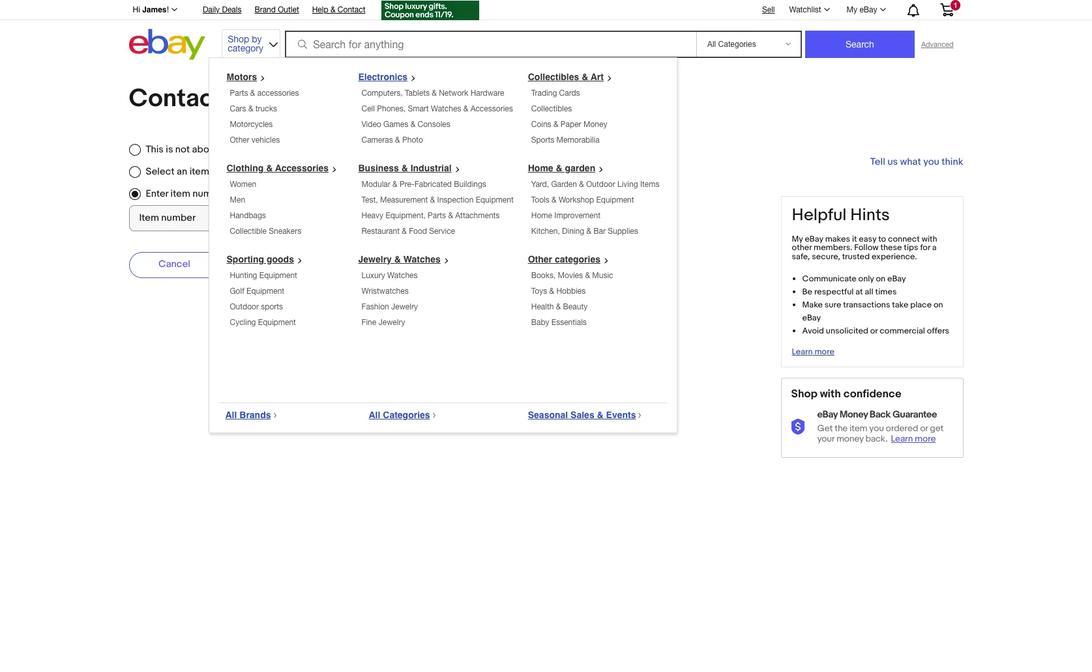 Task type: vqa. For each thing, say whether or not it's contained in the screenshot.
"Wear,"
no



Task type: locate. For each thing, give the bounding box(es) containing it.
you inside get the item you ordered or get your money back.
[[869, 423, 884, 434]]

1 horizontal spatial or
[[920, 423, 928, 434]]

accessories down hardware
[[471, 104, 513, 113]]

cell phones, smart watches & accessories link
[[362, 104, 513, 113]]

home up the yard,
[[528, 163, 553, 173]]

tablets
[[405, 89, 430, 98]]

0 vertical spatial learn
[[792, 347, 813, 357]]

& left food
[[402, 227, 407, 236]]

item right the
[[850, 423, 867, 434]]

all brands
[[225, 410, 271, 421]]

1 vertical spatial my
[[792, 234, 803, 244]]

business & industrial
[[358, 163, 452, 173]]

1 horizontal spatial shop
[[791, 388, 818, 401]]

phones,
[[377, 104, 406, 113]]

0 vertical spatial on
[[876, 274, 885, 284]]

0 horizontal spatial or
[[870, 326, 878, 336]]

an right select
[[177, 166, 187, 178]]

item down select an item
[[171, 188, 190, 200]]

my for my ebay makes it easy to connect with other members. follow these tips for a safe, secure, trusted experience.
[[792, 234, 803, 244]]

kitchen, dining & bar supplies link
[[531, 227, 638, 236]]

1 vertical spatial accessories
[[275, 163, 329, 173]]

& right clothing
[[266, 163, 273, 173]]

all
[[225, 410, 237, 421], [369, 410, 380, 421]]

ebay right watchlist link
[[860, 5, 877, 14]]

0 horizontal spatial learn more
[[792, 347, 835, 357]]

hunting equipment link
[[230, 271, 297, 280]]

learn more link down 'guarantee'
[[891, 434, 939, 445]]

what
[[900, 156, 921, 168]]

!
[[167, 5, 169, 14]]

0 vertical spatial you
[[923, 156, 939, 168]]

art
[[591, 72, 604, 82]]

learn more down 'guarantee'
[[891, 434, 936, 445]]

& up cell phones, smart watches & accessories "link" on the top
[[432, 89, 437, 98]]

0 horizontal spatial outdoor
[[230, 303, 259, 312]]

learn down avoid
[[792, 347, 813, 357]]

shop for shop by category
[[228, 34, 249, 44]]

be
[[802, 287, 812, 297]]

outdoor up tools & workshop equipment link
[[586, 180, 615, 189]]

jewelry up luxury in the top left of the page
[[358, 254, 392, 265]]

0 horizontal spatial all
[[225, 410, 237, 421]]

my ebay link
[[839, 2, 892, 18]]

1 horizontal spatial you
[[923, 156, 939, 168]]

sporting goods link
[[227, 254, 308, 265]]

0 vertical spatial watches
[[431, 104, 461, 113]]

1 horizontal spatial all
[[369, 410, 380, 421]]

sneakers
[[269, 227, 301, 236]]

my right watchlist link
[[847, 5, 857, 14]]

item down this is not about an item
[[190, 166, 209, 178]]

my
[[847, 5, 857, 14], [792, 234, 803, 244]]

home down tools
[[531, 211, 552, 220]]

back.
[[865, 434, 888, 445]]

beauty
[[563, 303, 588, 312]]

other up books,
[[528, 254, 552, 265]]

& up photo
[[411, 120, 415, 129]]

safe,
[[792, 252, 810, 262]]

brand outlet
[[255, 5, 299, 14]]

& down fabricated
[[430, 196, 435, 205]]

0 vertical spatial learn more
[[792, 347, 835, 357]]

my inside my ebay link
[[847, 5, 857, 14]]

0 horizontal spatial shop
[[228, 34, 249, 44]]

1 vertical spatial more
[[915, 434, 936, 445]]

watches down jewelry & watches
[[387, 271, 418, 280]]

shop
[[228, 34, 249, 44], [791, 388, 818, 401]]

1 horizontal spatial learn more
[[891, 434, 936, 445]]

outdoor up cycling
[[230, 303, 259, 312]]

1 all from the left
[[225, 410, 237, 421]]

yard,
[[531, 180, 549, 189]]

heavy equipment, parts & attachments link
[[362, 211, 500, 220]]

& left photo
[[395, 136, 400, 145]]

all left categories
[[369, 410, 380, 421]]

banner
[[126, 0, 963, 434]]

more down 'guarantee'
[[915, 434, 936, 445]]

1 vertical spatial learn more
[[891, 434, 936, 445]]

other down motorcycles link
[[230, 136, 249, 145]]

secure,
[[812, 252, 840, 262]]

money up the
[[840, 409, 868, 421]]

jewelry down wristwatches link
[[391, 303, 418, 312]]

0 horizontal spatial contact
[[129, 83, 223, 114]]

dining
[[562, 227, 584, 236]]

commercial
[[880, 326, 925, 336]]

1 vertical spatial other
[[528, 254, 552, 265]]

watches inside luxury watches wristwatches fashion jewelry fine jewelry
[[387, 271, 418, 280]]

0 horizontal spatial parts
[[230, 89, 248, 98]]

daily
[[203, 5, 220, 14]]

1 horizontal spatial parts
[[428, 211, 446, 220]]

get
[[817, 423, 833, 434]]

parts & accessories cars & trucks motorcycles other vehicles
[[230, 89, 299, 145]]

shop up with details__icon
[[791, 388, 818, 401]]

contact up 'is'
[[129, 83, 223, 114]]

with inside my ebay makes it easy to connect with other members. follow these tips for a safe, secure, trusted experience.
[[922, 234, 937, 244]]

equipment
[[476, 196, 514, 205], [596, 196, 634, 205], [259, 271, 297, 280], [246, 287, 284, 296], [258, 318, 296, 327]]

item
[[233, 143, 253, 156], [190, 166, 209, 178], [171, 188, 190, 200], [850, 423, 867, 434]]

an
[[220, 143, 231, 156], [177, 166, 187, 178]]

trusted
[[842, 252, 870, 262]]

books, movies & music toys & hobbies health & beauty baby essentials
[[531, 271, 613, 327]]

seasonal sales & events link
[[528, 410, 647, 421]]

0 vertical spatial accessories
[[471, 104, 513, 113]]

shop inside shop by category
[[228, 34, 249, 44]]

0 horizontal spatial accessories
[[275, 163, 329, 173]]

cameras
[[362, 136, 393, 145]]

1 horizontal spatial on
[[934, 300, 943, 310]]

1 horizontal spatial more
[[915, 434, 936, 445]]

0 horizontal spatial more
[[815, 347, 835, 357]]

with up 'get' on the right of page
[[820, 388, 841, 401]]

ebay
[[860, 5, 877, 14], [805, 234, 823, 244], [887, 274, 906, 284], [802, 313, 821, 323], [817, 409, 838, 421]]

cameras & photo link
[[362, 136, 423, 145]]

1 vertical spatial parts
[[428, 211, 446, 220]]

attachments
[[455, 211, 500, 220]]

1 vertical spatial shop
[[791, 388, 818, 401]]

ebay up secure,
[[805, 234, 823, 244]]

money
[[836, 434, 864, 445]]

0 vertical spatial money
[[583, 120, 607, 129]]

or right unsolicited on the right of page
[[870, 326, 878, 336]]

all left brands
[[225, 410, 237, 421]]

& up tools & workshop equipment link
[[579, 180, 584, 189]]

garden
[[551, 180, 577, 189]]

jewelry & watches
[[358, 254, 441, 265]]

Search for anything text field
[[287, 32, 694, 57]]

sell
[[762, 5, 775, 14]]

with right tips
[[922, 234, 937, 244]]

money inside trading cards collectibles coins & paper money sports memorabilia
[[583, 120, 607, 129]]

connect
[[888, 234, 920, 244]]

0 horizontal spatial money
[[583, 120, 607, 129]]

1 vertical spatial money
[[840, 409, 868, 421]]

1 horizontal spatial accessories
[[471, 104, 513, 113]]

sports
[[261, 303, 283, 312]]

1 vertical spatial outdoor
[[230, 303, 259, 312]]

0 horizontal spatial learn
[[792, 347, 813, 357]]

golf
[[230, 287, 244, 296]]

electronics link
[[358, 72, 421, 82]]

0 vertical spatial my
[[847, 5, 857, 14]]

hints
[[850, 205, 890, 226]]

equipment down living at the top of page
[[596, 196, 634, 205]]

2 all from the left
[[369, 410, 380, 421]]

an right about
[[220, 143, 231, 156]]

shop for shop with confidence
[[791, 388, 818, 401]]

1 vertical spatial learn
[[891, 434, 913, 445]]

collectibles & art
[[528, 72, 604, 82]]

the
[[835, 423, 848, 434]]

categories
[[383, 410, 430, 421]]

other vehicles link
[[230, 136, 280, 145]]

1 horizontal spatial contact
[[338, 5, 365, 14]]

1 vertical spatial an
[[177, 166, 187, 178]]

1 vertical spatial collectibles
[[531, 104, 572, 113]]

0 vertical spatial collectibles
[[528, 72, 579, 82]]

seasonal
[[528, 410, 568, 421]]

0 horizontal spatial other
[[230, 136, 249, 145]]

offers
[[927, 326, 949, 336]]

1 vertical spatial home
[[531, 211, 552, 220]]

more down avoid
[[815, 347, 835, 357]]

at
[[856, 287, 863, 297]]

clothing
[[227, 163, 264, 173]]

1 vertical spatial with
[[820, 388, 841, 401]]

restaurant & food service link
[[362, 227, 455, 236]]

only
[[858, 274, 874, 284]]

help
[[312, 5, 328, 14]]

my up safe,
[[792, 234, 803, 244]]

contact right the help
[[338, 5, 365, 14]]

1 vertical spatial contact
[[129, 83, 223, 114]]

collectibles up trading cards link
[[528, 72, 579, 82]]

items
[[640, 180, 659, 189]]

get the coupon image
[[381, 1, 479, 20]]

1 horizontal spatial learn more link
[[891, 434, 939, 445]]

0 horizontal spatial an
[[177, 166, 187, 178]]

learn more down avoid
[[792, 347, 835, 357]]

on up times
[[876, 274, 885, 284]]

about
[[192, 143, 218, 156]]

None text field
[[129, 205, 285, 231]]

learn more link down avoid
[[792, 347, 835, 357]]

service
[[429, 227, 455, 236]]

2 vertical spatial watches
[[387, 271, 418, 280]]

goods
[[267, 254, 294, 265]]

1 vertical spatial learn more link
[[891, 434, 939, 445]]

my inside my ebay makes it easy to connect with other members. follow these tips for a safe, secure, trusted experience.
[[792, 234, 803, 244]]

watches down food
[[403, 254, 441, 265]]

you down 'ebay money back guarantee'
[[869, 423, 884, 434]]

ebay inside the account navigation
[[860, 5, 877, 14]]

1 horizontal spatial money
[[840, 409, 868, 421]]

fashion
[[362, 303, 389, 312]]

watches down "network" at the top left of page
[[431, 104, 461, 113]]

learn more for the topmost learn more link
[[792, 347, 835, 357]]

select an item
[[146, 166, 209, 178]]

handbags
[[230, 211, 266, 220]]

equipment up attachments
[[476, 196, 514, 205]]

parts down test, measurement & inspection equipment link
[[428, 211, 446, 220]]

0 horizontal spatial learn more link
[[792, 347, 835, 357]]

1 vertical spatial or
[[920, 423, 928, 434]]

or inside communicate only on ebay be respectful at all times make sure transactions take place on ebay avoid unsolicited or commercial offers
[[870, 326, 878, 336]]

learn
[[792, 347, 813, 357], [891, 434, 913, 445]]

None submit
[[805, 31, 915, 58]]

0 vertical spatial shop
[[228, 34, 249, 44]]

shop left by
[[228, 34, 249, 44]]

collectibles down trading cards link
[[531, 104, 572, 113]]

ordered
[[886, 423, 918, 434]]

on right the place
[[934, 300, 943, 310]]

luxury
[[362, 271, 385, 280]]

& inside trading cards collectibles coins & paper money sports memorabilia
[[553, 120, 558, 129]]

you right what
[[923, 156, 939, 168]]

money up memorabilia
[[583, 120, 607, 129]]

0 vertical spatial contact
[[338, 5, 365, 14]]

watches
[[431, 104, 461, 113], [403, 254, 441, 265], [387, 271, 418, 280]]

parts up cars
[[230, 89, 248, 98]]

photo
[[402, 136, 423, 145]]

& right toys
[[549, 287, 554, 296]]

network
[[439, 89, 468, 98]]

daily deals link
[[203, 3, 242, 18]]

& down toys & hobbies link
[[556, 303, 561, 312]]

cancel
[[158, 258, 190, 270]]

motors link
[[227, 72, 271, 82]]

1 horizontal spatial outdoor
[[586, 180, 615, 189]]

or left get
[[920, 423, 928, 434]]

jewelry down the fashion jewelry link at the left of page
[[378, 318, 405, 327]]

easy
[[859, 234, 876, 244]]

fabricated
[[414, 180, 452, 189]]

all for all brands
[[225, 410, 237, 421]]

motorcycles
[[230, 120, 273, 129]]

equipment down the sports
[[258, 318, 296, 327]]

golf equipment link
[[230, 287, 284, 296]]

equipment inside "yard, garden & outdoor living items tools & workshop equipment home improvement kitchen, dining & bar supplies"
[[596, 196, 634, 205]]

guarantee
[[892, 409, 937, 421]]

& right "coins"
[[553, 120, 558, 129]]

0 vertical spatial with
[[922, 234, 937, 244]]

accessories inside computers, tablets & network hardware cell phones, smart watches & accessories video games & consoles cameras & photo
[[471, 104, 513, 113]]

1 horizontal spatial an
[[220, 143, 231, 156]]

your
[[817, 434, 835, 445]]

0 horizontal spatial you
[[869, 423, 884, 434]]

learn more for learn more link to the bottom
[[891, 434, 936, 445]]

tools & workshop equipment link
[[531, 196, 634, 205]]

contact inside help & contact link
[[338, 5, 365, 14]]

0 vertical spatial other
[[230, 136, 249, 145]]

0 horizontal spatial my
[[792, 234, 803, 244]]

& inside the account navigation
[[331, 5, 335, 14]]

accessories down vehicles
[[275, 163, 329, 173]]

1 horizontal spatial learn
[[891, 434, 913, 445]]

equipment down continue
[[259, 271, 297, 280]]

0 vertical spatial outdoor
[[586, 180, 615, 189]]

0 vertical spatial or
[[870, 326, 878, 336]]

home
[[528, 163, 553, 173], [531, 211, 552, 220]]

& right the help
[[331, 5, 335, 14]]

learn right back. at the bottom
[[891, 434, 913, 445]]

1 horizontal spatial my
[[847, 5, 857, 14]]

my for my ebay
[[847, 5, 857, 14]]

0 vertical spatial parts
[[230, 89, 248, 98]]

& down "network" at the top left of page
[[463, 104, 468, 113]]

1 vertical spatial on
[[934, 300, 943, 310]]

learn for the topmost learn more link
[[792, 347, 813, 357]]

1 vertical spatial you
[[869, 423, 884, 434]]

books, movies & music link
[[531, 271, 613, 280]]

1 horizontal spatial with
[[922, 234, 937, 244]]



Task type: describe. For each thing, give the bounding box(es) containing it.
electronics
[[358, 72, 407, 82]]

cycling
[[230, 318, 256, 327]]

& left "bar"
[[586, 227, 591, 236]]

garden
[[565, 163, 595, 173]]

restaurant
[[362, 227, 400, 236]]

all brands link
[[225, 410, 282, 421]]

collectibles inside trading cards collectibles coins & paper money sports memorabilia
[[531, 104, 572, 113]]

0 horizontal spatial on
[[876, 274, 885, 284]]

modular & pre-fabricated buildings test, measurement & inspection equipment heavy equipment, parts & attachments restaurant & food service
[[362, 180, 514, 236]]

item up clothing
[[233, 143, 253, 156]]

handbags link
[[230, 211, 266, 220]]

& up pre-
[[401, 163, 408, 173]]

all for all categories
[[369, 410, 380, 421]]

toys & hobbies link
[[531, 287, 586, 296]]

video
[[362, 120, 381, 129]]

ebay up times
[[887, 274, 906, 284]]

movies
[[558, 271, 583, 280]]

continue
[[266, 258, 307, 270]]

outlet
[[278, 5, 299, 14]]

modular
[[362, 180, 390, 189]]

times
[[875, 287, 897, 297]]

cycling equipment link
[[230, 318, 296, 327]]

ebay inside my ebay makes it easy to connect with other members. follow these tips for a safe, secure, trusted experience.
[[805, 234, 823, 244]]

& right 'sales'
[[597, 410, 604, 421]]

computers, tablets & network hardware cell phones, smart watches & accessories video games & consoles cameras & photo
[[362, 89, 513, 145]]

& left pre-
[[393, 180, 397, 189]]

home & garden
[[528, 163, 595, 173]]

helpful
[[792, 205, 847, 226]]

yard, garden & outdoor living items tools & workshop equipment home improvement kitchen, dining & bar supplies
[[531, 180, 659, 236]]

0 vertical spatial home
[[528, 163, 553, 173]]

fine jewelry link
[[362, 318, 405, 327]]

health
[[531, 303, 554, 312]]

brands
[[239, 410, 271, 421]]

banner containing shop by category
[[126, 0, 963, 434]]

or inside get the item you ordered or get your money back.
[[920, 423, 928, 434]]

hi james !
[[133, 5, 169, 14]]

cell
[[362, 104, 375, 113]]

motorcycles link
[[230, 120, 273, 129]]

outdoor inside "yard, garden & outdoor living items tools & workshop equipment home improvement kitchen, dining & bar supplies"
[[586, 180, 615, 189]]

cards
[[559, 89, 580, 98]]

all categories
[[369, 410, 430, 421]]

enter
[[146, 188, 168, 200]]

shop by category
[[228, 34, 263, 53]]

outdoor inside hunting equipment golf equipment outdoor sports cycling equipment
[[230, 303, 259, 312]]

wristwatches link
[[362, 287, 409, 296]]

us
[[888, 156, 898, 168]]

& left music
[[585, 271, 590, 280]]

0 vertical spatial learn more link
[[792, 347, 835, 357]]

helpful hints
[[792, 205, 890, 226]]

2 vertical spatial jewelry
[[378, 318, 405, 327]]

this
[[146, 143, 164, 156]]

1 vertical spatial watches
[[403, 254, 441, 265]]

home improvement link
[[531, 211, 600, 220]]

account navigation
[[126, 0, 963, 22]]

other categories
[[528, 254, 600, 265]]

1 horizontal spatial other
[[528, 254, 552, 265]]

seasonal sales & events
[[528, 410, 636, 421]]

industrial
[[411, 163, 452, 173]]

by
[[252, 34, 262, 44]]

food
[[409, 227, 427, 236]]

& down inspection
[[448, 211, 453, 220]]

you for think
[[923, 156, 939, 168]]

learn for learn more link to the bottom
[[891, 434, 913, 445]]

& right cars
[[248, 104, 253, 113]]

other inside parts & accessories cars & trucks motorcycles other vehicles
[[230, 136, 249, 145]]

collectibles & art link
[[528, 72, 617, 82]]

back
[[870, 409, 891, 421]]

equipment,
[[386, 211, 426, 220]]

toys
[[531, 287, 547, 296]]

& up cars & trucks link
[[250, 89, 255, 98]]

vehicles
[[252, 136, 280, 145]]

computers,
[[362, 89, 403, 98]]

with details__icon image
[[791, 419, 807, 435]]

kitchen,
[[531, 227, 560, 236]]

brand outlet link
[[255, 3, 299, 18]]

to
[[878, 234, 886, 244]]

equipment down hunting equipment link
[[246, 287, 284, 296]]

cancel link
[[129, 252, 220, 278]]

0 vertical spatial more
[[815, 347, 835, 357]]

ebay down the make
[[802, 313, 821, 323]]

collectible
[[230, 227, 267, 236]]

modular & pre-fabricated buildings link
[[362, 180, 486, 189]]

sporting
[[227, 254, 264, 265]]

ebay up 'get' on the right of page
[[817, 409, 838, 421]]

other categories link
[[528, 254, 614, 265]]

select
[[146, 166, 175, 178]]

daily deals
[[203, 5, 242, 14]]

& up garden
[[556, 163, 562, 173]]

parts inside parts & accessories cars & trucks motorcycles other vehicles
[[230, 89, 248, 98]]

outdoor sports link
[[230, 303, 283, 312]]

james
[[142, 5, 167, 14]]

home inside "yard, garden & outdoor living items tools & workshop equipment home improvement kitchen, dining & bar supplies"
[[531, 211, 552, 220]]

0 horizontal spatial with
[[820, 388, 841, 401]]

item inside get the item you ordered or get your money back.
[[850, 423, 867, 434]]

parts & accessories link
[[230, 89, 299, 98]]

advanced
[[921, 40, 954, 48]]

measurement
[[380, 196, 428, 205]]

is
[[166, 143, 173, 156]]

baby
[[531, 318, 549, 327]]

games
[[383, 120, 408, 129]]

sure
[[825, 300, 841, 310]]

0 vertical spatial jewelry
[[358, 254, 392, 265]]

parts inside modular & pre-fabricated buildings test, measurement & inspection equipment heavy equipment, parts & attachments restaurant & food service
[[428, 211, 446, 220]]

bar
[[594, 227, 606, 236]]

buildings
[[454, 180, 486, 189]]

1 vertical spatial jewelry
[[391, 303, 418, 312]]

watches inside computers, tablets & network hardware cell phones, smart watches & accessories video games & consoles cameras & photo
[[431, 104, 461, 113]]

workshop
[[559, 196, 594, 205]]

shop by category button
[[222, 29, 280, 57]]

business & industrial link
[[358, 163, 465, 173]]

motors
[[227, 72, 257, 82]]

& right tools
[[552, 196, 557, 205]]

essentials
[[551, 318, 587, 327]]

equipment inside modular & pre-fabricated buildings test, measurement & inspection equipment heavy equipment, parts & attachments restaurant & food service
[[476, 196, 514, 205]]

wristwatches
[[362, 287, 409, 296]]

0 vertical spatial an
[[220, 143, 231, 156]]

& up luxury watches link
[[394, 254, 401, 265]]

tell us what you think
[[870, 156, 963, 168]]

cars
[[230, 104, 246, 113]]

help & contact link
[[312, 3, 365, 18]]

you for ordered
[[869, 423, 884, 434]]

communicate
[[802, 274, 857, 284]]

get the item you ordered or get your money back.
[[817, 423, 944, 445]]

& left art
[[582, 72, 588, 82]]



